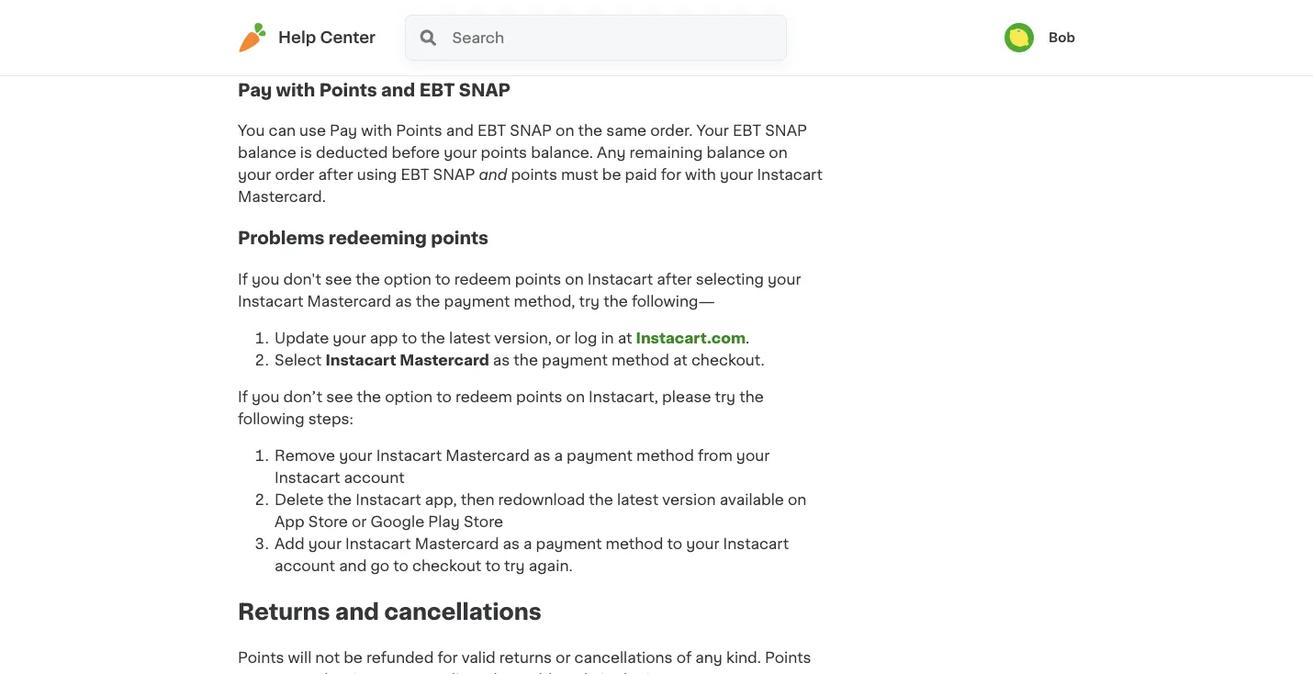 Task type: describe. For each thing, give the bounding box(es) containing it.
any
[[696, 651, 723, 665]]

you for don't
[[252, 272, 280, 287]]

are
[[238, 673, 261, 674]]

only
[[566, 673, 597, 674]]

following—
[[632, 294, 716, 309]]

app
[[275, 515, 305, 529]]

snap right your
[[766, 124, 808, 138]]

help
[[278, 30, 316, 45]]

method,
[[514, 294, 576, 309]]

must
[[561, 168, 599, 183]]

please
[[663, 390, 712, 404]]

your inside the update your app to the latest version, or log in at instacart.com . select instacart mastercard as the payment method at checkout.
[[333, 331, 366, 346]]

0 vertical spatial at
[[618, 331, 633, 346]]

latest inside the update your app to the latest version, or log in at instacart.com . select instacart mastercard as the payment method at checkout.
[[449, 331, 491, 346]]

ebt right your
[[733, 124, 762, 138]]

you can use pay with points and ebt snap on the same order. your ebt snap balance is deducted before your points balance. any remaining balance on your order after using ebt snap
[[238, 124, 808, 183]]

center
[[320, 30, 376, 45]]

in inside the update your app to the latest version, or log in at instacart.com . select instacart mastercard as the payment method at checkout.
[[601, 331, 614, 346]]

and down more
[[381, 81, 416, 98]]

on for instacart
[[565, 272, 584, 287]]

paid
[[625, 168, 658, 183]]

1 horizontal spatial account
[[344, 471, 405, 485]]

your right add
[[308, 537, 342, 551]]

your down steps:
[[339, 449, 373, 463]]

see for don't
[[327, 390, 353, 404]]

from
[[698, 449, 733, 463]]

your
[[697, 124, 729, 138]]

or down kind.
[[748, 673, 763, 674]]

points inside 'if you don't see the option to redeem points on instacart, please try the following steps:'
[[516, 390, 563, 404]]

use
[[300, 124, 326, 138]]

snap up balance.
[[510, 124, 552, 138]]

the left version,
[[421, 331, 446, 346]]

rewards program agreement link
[[238, 19, 762, 56]]

returns
[[500, 651, 552, 665]]

your right from on the bottom of the page
[[737, 449, 770, 463]]

can
[[269, 124, 296, 138]]

help center
[[278, 30, 376, 45]]

update
[[275, 331, 329, 346]]

the right redownload
[[589, 493, 614, 507]]

play
[[428, 515, 460, 529]]

the down problems redeeming points
[[356, 272, 380, 287]]

1 vertical spatial method
[[637, 449, 695, 463]]

0 horizontal spatial with
[[276, 81, 315, 98]]

may
[[398, 19, 430, 34]]

mastercard.
[[238, 190, 326, 205]]

app inside the update your app to the latest version, or log in at instacart.com . select instacart mastercard as the payment method at checkout.
[[370, 331, 398, 346]]

the left following—
[[604, 294, 628, 309]]

if you don't see the option to redeem points on instacart after selecting your instacart mastercard as the payment method, try the following—
[[238, 272, 802, 309]]

your inside if you don't see the option to redeem points on instacart after selecting your instacart mastercard as the payment method, try the following—
[[768, 272, 802, 287]]

order
[[275, 168, 315, 183]]

balance.
[[531, 146, 594, 161]]

after inside if you don't see the option to redeem points on instacart after selecting your instacart mastercard as the payment method, try the following—
[[657, 272, 692, 287]]

app,
[[425, 493, 457, 507]]

go
[[371, 559, 390, 574]]

don't
[[283, 390, 323, 404]]

points inside you can use pay with points and ebt snap on the same order. your ebt snap balance is deducted before your points balance. any remaining balance on your order after using ebt snap
[[396, 124, 443, 138]]

points up if you don't see the option to redeem points on instacart after selecting your instacart mastercard as the payment method, try the following—
[[431, 230, 489, 247]]

remove your instacart mastercard as a payment method from your instacart account delete the instacart app, then redownload the latest version available on app store or google play store add your instacart mastercard as a payment method to your instacart account and go to checkout to try again.
[[275, 449, 807, 574]]

checkout
[[413, 559, 482, 574]]

google
[[371, 515, 425, 529]]

you
[[238, 124, 265, 138]]

or inside remove your instacart mastercard as a payment method from your instacart account delete the instacart app, then redownload the latest version available on app store or google play store add your instacart mastercard as a payment method to your instacart account and go to checkout to try again.
[[352, 515, 367, 529]]

points up are
[[238, 651, 284, 665]]

to inside if you don't see the option to redeem points on instacart after selecting your instacart mastercard as the payment method, try the following—
[[435, 272, 451, 287]]

instacart.com
[[636, 331, 746, 346]]

help center link
[[238, 23, 376, 52]]

returns
[[238, 601, 330, 623]]

.
[[746, 331, 750, 346]]

ebt down to learn more about your points.
[[420, 81, 455, 98]]

option for mastercard
[[384, 272, 432, 287]]

as up redownload
[[534, 449, 551, 463]]

is
[[300, 146, 312, 161]]

agreement
[[238, 42, 325, 56]]

add
[[275, 537, 305, 551]]

1 balance from the left
[[238, 146, 297, 161]]

again.
[[529, 559, 573, 574]]

any
[[597, 146, 626, 161]]

0 horizontal spatial a
[[524, 537, 532, 551]]

as down redownload
[[503, 537, 520, 551]]

as for to
[[395, 294, 412, 309]]

rewards
[[624, 19, 692, 34]]

redeeming
[[329, 230, 427, 247]]

as for valid
[[332, 673, 349, 674]]

delete
[[275, 493, 324, 507]]

deducted
[[316, 146, 388, 161]]

after inside you can use pay with points and ebt snap on the same order. your ebt snap balance is deducted before your points balance. any remaining balance on your order after using ebt snap
[[318, 168, 353, 183]]

try inside remove your instacart mastercard as a payment method from your instacart account delete the instacart app, then redownload the latest version available on app store or google play store add your instacart mastercard as a payment method to your instacart account and go to checkout to try again.
[[505, 559, 525, 574]]

before
[[392, 146, 440, 161]]

the inside you can use pay with points and ebt snap on the same order. your ebt snap balance is deducted before your points balance. any remaining balance on your order after using ebt snap
[[578, 124, 603, 138]]

payment inside the update your app to the latest version, or log in at instacart.com . select instacart mastercard as the payment method at checkout.
[[542, 353, 608, 368]]

your down "version"
[[687, 537, 720, 551]]

returned
[[265, 673, 328, 674]]

learn
[[348, 42, 384, 56]]

remaining
[[630, 146, 703, 161]]

0 vertical spatial a
[[554, 449, 563, 463]]

be inside the points must be paid for with your instacart mastercard.
[[603, 168, 622, 183]]

the down 'checkout.' at the right bottom of the page
[[740, 390, 764, 404]]

if for if you don't see the option to redeem points on instacart after selecting your instacart mastercard as the payment method, try the following—
[[238, 272, 248, 287]]

points inside the points must be paid for with your instacart mastercard.
[[511, 168, 558, 183]]

or inside the update your app to the latest version, or log in at instacart.com . select instacart mastercard as the payment method at checkout.
[[556, 331, 571, 346]]

ebt up the points must be paid for with your instacart mastercard.
[[478, 124, 506, 138]]

selecting
[[696, 272, 764, 287]]

if for if you don't see the option to redeem points on instacart, please try the following steps:
[[238, 390, 248, 404]]

remove
[[275, 449, 335, 463]]

following
[[238, 412, 305, 427]]

log
[[575, 331, 598, 346]]

using
[[357, 168, 397, 183]]

about
[[430, 42, 473, 56]]

mastercard inside if you don't see the option to redeem points on instacart after selecting your instacart mastercard as the payment method, try the following—
[[307, 294, 392, 309]]

try inside 'if you don't see the option to redeem points on instacart, please try the following steps:'
[[715, 390, 736, 404]]

please
[[483, 19, 532, 34]]

user avatar image
[[1005, 23, 1035, 52]]

app inside points will not be refunded for valid returns or cancellations of any kind. points are returned as instacart credit, redeemable only in the instacart app or a
[[716, 673, 744, 674]]

available
[[720, 493, 785, 507]]

for inside points will not be refunded for valid returns or cancellations of any kind. points are returned as instacart credit, redeemable only in the instacart app or a
[[438, 651, 458, 665]]

credit,
[[422, 673, 470, 674]]

not
[[315, 651, 340, 665]]

points inside you can use pay with points and ebt snap on the same order. your ebt snap balance is deducted before your points balance. any remaining balance on your order after using ebt snap
[[481, 146, 527, 161]]

select
[[275, 353, 322, 368]]

to learn more about your points.
[[325, 42, 564, 56]]

on for the
[[556, 124, 575, 138]]

review
[[536, 19, 583, 34]]



Task type: vqa. For each thing, say whether or not it's contained in the screenshot.
Dairy
no



Task type: locate. For each thing, give the bounding box(es) containing it.
0 vertical spatial app
[[370, 331, 398, 346]]

cancellations inside points will not be refunded for valid returns or cancellations of any kind. points are returned as instacart credit, redeemable only in the instacart app or a
[[575, 651, 673, 665]]

a
[[554, 449, 563, 463], [524, 537, 532, 551]]

pay inside you can use pay with points and ebt snap on the same order. your ebt snap balance is deducted before your points balance. any remaining balance on your order after using ebt snap
[[330, 124, 358, 138]]

a up redownload
[[554, 449, 563, 463]]

you
[[252, 272, 280, 287], [252, 390, 280, 404]]

redeem inside 'if you don't see the option to redeem points on instacart, please try the following steps:'
[[456, 390, 513, 404]]

0 vertical spatial redeem
[[455, 272, 512, 287]]

points up the points must be paid for with your instacart mastercard.
[[481, 146, 527, 161]]

redeemable
[[473, 673, 562, 674]]

with inside the points must be paid for with your instacart mastercard.
[[685, 168, 717, 183]]

1 horizontal spatial with
[[361, 124, 392, 138]]

account down add
[[275, 559, 335, 574]]

payment up again.
[[536, 537, 602, 551]]

1 vertical spatial try
[[715, 390, 736, 404]]

and left go
[[339, 559, 367, 574]]

pay
[[238, 81, 272, 98], [330, 124, 358, 138]]

see inside if you don't see the option to redeem points on instacart after selecting your instacart mastercard as the payment method, try the following—
[[325, 272, 352, 287]]

with down the agreement
[[276, 81, 315, 98]]

cancellations
[[384, 601, 542, 623], [575, 651, 673, 665]]

for down remaining
[[661, 168, 682, 183]]

if you don't see the option to redeem points on instacart, please try the following steps:
[[238, 390, 764, 427]]

bob
[[1049, 31, 1076, 44]]

redeem for instacart
[[455, 272, 512, 287]]

method down "version"
[[606, 537, 664, 551]]

mastercard up 'if you don't see the option to redeem points on instacart, please try the following steps:'
[[400, 353, 490, 368]]

mastercard inside the update your app to the latest version, or log in at instacart.com . select instacart mastercard as the payment method at checkout.
[[400, 353, 490, 368]]

points.
[[514, 42, 564, 56]]

version,
[[495, 331, 552, 346]]

0 vertical spatial in
[[601, 331, 614, 346]]

instacart.com link
[[636, 331, 746, 346]]

your
[[587, 19, 621, 34], [477, 42, 510, 56], [444, 146, 477, 161], [238, 168, 271, 183], [720, 168, 754, 183], [768, 272, 802, 287], [333, 331, 366, 346], [339, 449, 373, 463], [737, 449, 770, 463], [308, 537, 342, 551], [687, 537, 720, 551]]

the right 'only'
[[618, 673, 642, 674]]

0 vertical spatial method
[[612, 353, 670, 368]]

0 vertical spatial see
[[325, 272, 352, 287]]

0 vertical spatial with
[[276, 81, 315, 98]]

in right 'only'
[[601, 673, 614, 674]]

or
[[556, 331, 571, 346], [352, 515, 367, 529], [556, 651, 571, 665], [748, 673, 763, 674]]

with
[[276, 81, 315, 98], [361, 124, 392, 138], [685, 168, 717, 183]]

1 horizontal spatial balance
[[707, 146, 766, 161]]

0 horizontal spatial cancellations
[[384, 601, 542, 623]]

see
[[325, 272, 352, 287], [327, 390, 353, 404]]

returns and cancellations
[[238, 601, 542, 623]]

you left don't on the left top
[[252, 272, 280, 287]]

pay up deducted
[[330, 124, 358, 138]]

as for version,
[[493, 353, 510, 368]]

and down go
[[335, 601, 379, 623]]

1 vertical spatial cancellations
[[575, 651, 673, 665]]

with inside you can use pay with points and ebt snap on the same order. your ebt snap balance is deducted before your points balance. any remaining balance on your order after using ebt snap
[[361, 124, 392, 138]]

bob link
[[1005, 23, 1076, 52]]

1 vertical spatial if
[[238, 390, 248, 404]]

instacart inside the update your app to the latest version, or log in at instacart.com . select instacart mastercard as the payment method at checkout.
[[326, 353, 396, 368]]

balance down your
[[707, 146, 766, 161]]

1 vertical spatial be
[[344, 651, 363, 665]]

app down kind.
[[716, 673, 744, 674]]

2 store from the left
[[464, 515, 504, 529]]

to inside 'if you don't see the option to redeem points on instacart, please try the following steps:'
[[437, 390, 452, 404]]

apply.
[[434, 19, 479, 34]]

points must be paid for with your instacart mastercard.
[[238, 168, 823, 205]]

at right log
[[618, 331, 633, 346]]

and down about
[[446, 124, 474, 138]]

option inside if you don't see the option to redeem points on instacart after selecting your instacart mastercard as the payment method, try the following—
[[384, 272, 432, 287]]

0 vertical spatial for
[[661, 168, 682, 183]]

1 vertical spatial a
[[524, 537, 532, 551]]

or left log
[[556, 331, 571, 346]]

1 you from the top
[[252, 272, 280, 287]]

on inside 'if you don't see the option to redeem points on instacart, please try the following steps:'
[[567, 390, 585, 404]]

1 horizontal spatial latest
[[617, 493, 659, 507]]

2 horizontal spatial with
[[685, 168, 717, 183]]

1 vertical spatial app
[[716, 673, 744, 674]]

see right don't on the left top
[[325, 272, 352, 287]]

if
[[238, 272, 248, 287], [238, 390, 248, 404]]

and left must
[[479, 168, 508, 183]]

1 horizontal spatial app
[[716, 673, 744, 674]]

additional
[[238, 19, 313, 34]]

store down delete
[[309, 515, 348, 529]]

0 horizontal spatial store
[[309, 515, 348, 529]]

checkout.
[[692, 353, 765, 368]]

the inside points will not be refunded for valid returns or cancellations of any kind. points are returned as instacart credit, redeemable only in the instacart app or a
[[618, 673, 642, 674]]

1 store from the left
[[309, 515, 348, 529]]

to inside the update your app to the latest version, or log in at instacart.com . select instacart mastercard as the payment method at checkout.
[[402, 331, 417, 346]]

as
[[395, 294, 412, 309], [493, 353, 510, 368], [534, 449, 551, 463], [503, 537, 520, 551], [332, 673, 349, 674]]

as inside points will not be refunded for valid returns or cancellations of any kind. points are returned as instacart credit, redeemable only in the instacart app or a
[[332, 673, 349, 674]]

points
[[319, 81, 377, 98], [396, 124, 443, 138], [238, 651, 284, 665], [765, 651, 812, 665]]

0 horizontal spatial latest
[[449, 331, 491, 346]]

for inside the points must be paid for with your instacart mastercard.
[[661, 168, 682, 183]]

in inside points will not be refunded for valid returns or cancellations of any kind. points are returned as instacart credit, redeemable only in the instacart app or a
[[601, 673, 614, 674]]

store down then
[[464, 515, 504, 529]]

1 horizontal spatial a
[[554, 449, 563, 463]]

the right don't
[[357, 390, 381, 404]]

redeem for instacart,
[[456, 390, 513, 404]]

0 horizontal spatial account
[[275, 559, 335, 574]]

instacart image
[[238, 23, 267, 52]]

1 horizontal spatial store
[[464, 515, 504, 529]]

be inside points will not be refunded for valid returns or cancellations of any kind. points are returned as instacart credit, redeemable only in the instacart app or a
[[344, 651, 363, 665]]

2 vertical spatial method
[[606, 537, 664, 551]]

version
[[663, 493, 716, 507]]

mastercard down don't on the left top
[[307, 294, 392, 309]]

instacart
[[757, 168, 823, 183], [588, 272, 654, 287], [238, 294, 304, 309], [326, 353, 396, 368], [376, 449, 442, 463], [275, 471, 340, 485], [356, 493, 422, 507], [346, 537, 411, 551], [724, 537, 789, 551], [353, 673, 418, 674], [646, 673, 712, 674]]

1 vertical spatial redeem
[[456, 390, 513, 404]]

with down remaining
[[685, 168, 717, 183]]

0 vertical spatial after
[[318, 168, 353, 183]]

1 horizontal spatial try
[[579, 294, 600, 309]]

1 vertical spatial pay
[[330, 124, 358, 138]]

on for instacart,
[[567, 390, 585, 404]]

if down the problems
[[238, 272, 248, 287]]

method inside the update your app to the latest version, or log in at instacart.com . select instacart mastercard as the payment method at checkout.
[[612, 353, 670, 368]]

option inside 'if you don't see the option to redeem points on instacart, please try the following steps:'
[[385, 390, 433, 404]]

snap down the before
[[433, 168, 475, 183]]

with up deducted
[[361, 124, 392, 138]]

on inside if you don't see the option to redeem points on instacart after selecting your instacart mastercard as the payment method, try the following—
[[565, 272, 584, 287]]

see inside 'if you don't see the option to redeem points on instacart, please try the following steps:'
[[327, 390, 353, 404]]

the
[[578, 124, 603, 138], [356, 272, 380, 287], [416, 294, 440, 309], [604, 294, 628, 309], [421, 331, 446, 346], [514, 353, 538, 368], [357, 390, 381, 404], [740, 390, 764, 404], [328, 493, 352, 507], [589, 493, 614, 507], [618, 673, 642, 674]]

1 horizontal spatial after
[[657, 272, 692, 287]]

try inside if you don't see the option to redeem points on instacart after selecting your instacart mastercard as the payment method, try the following—
[[579, 294, 600, 309]]

points down the update your app to the latest version, or log in at instacart.com . select instacart mastercard as the payment method at checkout.
[[516, 390, 563, 404]]

1 in from the top
[[601, 331, 614, 346]]

1 vertical spatial for
[[438, 651, 458, 665]]

your down please
[[477, 42, 510, 56]]

app
[[370, 331, 398, 346], [716, 673, 744, 674]]

additional exclusions may apply. please review your
[[238, 19, 624, 34]]

1 horizontal spatial cancellations
[[575, 651, 673, 665]]

store
[[309, 515, 348, 529], [464, 515, 504, 529]]

for up credit,
[[438, 651, 458, 665]]

0 horizontal spatial try
[[505, 559, 525, 574]]

try
[[579, 294, 600, 309], [715, 390, 736, 404], [505, 559, 525, 574]]

be right not
[[344, 651, 363, 665]]

latest left version,
[[449, 331, 491, 346]]

latest inside remove your instacart mastercard as a payment method from your instacart account delete the instacart app, then redownload the latest version available on app store or google play store add your instacart mastercard as a payment method to your instacart account and go to checkout to try again.
[[617, 493, 659, 507]]

1 vertical spatial account
[[275, 559, 335, 574]]

0 horizontal spatial be
[[344, 651, 363, 665]]

snap down about
[[459, 81, 511, 98]]

as down the redeeming
[[395, 294, 412, 309]]

your right review
[[587, 19, 621, 34]]

method left from on the bottom of the page
[[637, 449, 695, 463]]

0 vertical spatial pay
[[238, 81, 272, 98]]

your up mastercard.
[[238, 168, 271, 183]]

kind.
[[727, 651, 762, 665]]

for
[[661, 168, 682, 183], [438, 651, 458, 665]]

1 horizontal spatial be
[[603, 168, 622, 183]]

see up steps:
[[327, 390, 353, 404]]

balance down 'can'
[[238, 146, 297, 161]]

as down not
[[332, 673, 349, 674]]

ebt
[[420, 81, 455, 98], [478, 124, 506, 138], [733, 124, 762, 138], [401, 168, 430, 183]]

redeem up version,
[[455, 272, 512, 287]]

mastercard
[[307, 294, 392, 309], [400, 353, 490, 368], [446, 449, 530, 463], [415, 537, 499, 551]]

option for steps:
[[385, 390, 433, 404]]

you inside 'if you don't see the option to redeem points on instacart, please try the following steps:'
[[252, 390, 280, 404]]

points right kind.
[[765, 651, 812, 665]]

valid
[[462, 651, 496, 665]]

more
[[388, 42, 426, 56]]

your right the before
[[444, 146, 477, 161]]

at
[[618, 331, 633, 346], [673, 353, 688, 368]]

then
[[461, 493, 495, 507]]

and inside remove your instacart mastercard as a payment method from your instacart account delete the instacart app, then redownload the latest version available on app store or google play store add your instacart mastercard as a payment method to your instacart account and go to checkout to try again.
[[339, 559, 367, 574]]

on
[[556, 124, 575, 138], [769, 146, 788, 161], [565, 272, 584, 287], [567, 390, 585, 404], [788, 493, 807, 507]]

see for don't
[[325, 272, 352, 287]]

1 vertical spatial you
[[252, 390, 280, 404]]

cancellations up 'only'
[[575, 651, 673, 665]]

1 if from the top
[[238, 272, 248, 287]]

1 vertical spatial with
[[361, 124, 392, 138]]

if inside if you don't see the option to redeem points on instacart after selecting your instacart mastercard as the payment method, try the following—
[[238, 272, 248, 287]]

1 vertical spatial see
[[327, 390, 353, 404]]

0 vertical spatial account
[[344, 471, 405, 485]]

1 horizontal spatial pay
[[330, 124, 358, 138]]

try down 'checkout.' at the right bottom of the page
[[715, 390, 736, 404]]

redeem down the update your app to the latest version, or log in at instacart.com . select instacart mastercard as the payment method at checkout.
[[456, 390, 513, 404]]

rewards program agreement
[[238, 19, 762, 56]]

0 vertical spatial cancellations
[[384, 601, 542, 623]]

redownload
[[498, 493, 585, 507]]

instacart,
[[589, 390, 659, 404]]

payment up version,
[[444, 294, 510, 309]]

2 if from the top
[[238, 390, 248, 404]]

0 horizontal spatial app
[[370, 331, 398, 346]]

1 vertical spatial after
[[657, 272, 692, 287]]

2 horizontal spatial try
[[715, 390, 736, 404]]

a up again.
[[524, 537, 532, 551]]

redeem inside if you don't see the option to redeem points on instacart after selecting your instacart mastercard as the payment method, try the following—
[[455, 272, 512, 287]]

mastercard up then
[[446, 449, 530, 463]]

pay with points and ebt snap
[[238, 81, 511, 98]]

app right update
[[370, 331, 398, 346]]

0 vertical spatial latest
[[449, 331, 491, 346]]

the down version,
[[514, 353, 538, 368]]

problems
[[238, 230, 325, 247]]

0 vertical spatial try
[[579, 294, 600, 309]]

and inside you can use pay with points and ebt snap on the same order. your ebt snap balance is deducted before your points balance. any remaining balance on your order after using ebt snap
[[446, 124, 474, 138]]

2 vertical spatial try
[[505, 559, 525, 574]]

1 vertical spatial option
[[385, 390, 433, 404]]

your down your
[[720, 168, 754, 183]]

you inside if you don't see the option to redeem points on instacart after selecting your instacart mastercard as the payment method, try the following—
[[252, 272, 280, 287]]

0 vertical spatial option
[[384, 272, 432, 287]]

2 in from the top
[[601, 673, 614, 674]]

as inside the update your app to the latest version, or log in at instacart.com . select instacart mastercard as the payment method at checkout.
[[493, 353, 510, 368]]

1 vertical spatial at
[[673, 353, 688, 368]]

the up the any
[[578, 124, 603, 138]]

0 horizontal spatial for
[[438, 651, 458, 665]]

points inside if you don't see the option to redeem points on instacart after selecting your instacart mastercard as the payment method, try the following—
[[515, 272, 562, 287]]

0 horizontal spatial balance
[[238, 146, 297, 161]]

in right log
[[601, 331, 614, 346]]

your right update
[[333, 331, 366, 346]]

to
[[329, 42, 344, 56], [435, 272, 451, 287], [402, 331, 417, 346], [437, 390, 452, 404], [667, 537, 683, 551], [393, 559, 409, 574], [486, 559, 501, 574]]

payment down log
[[542, 353, 608, 368]]

0 vertical spatial be
[[603, 168, 622, 183]]

0 horizontal spatial at
[[618, 331, 633, 346]]

points
[[481, 146, 527, 161], [511, 168, 558, 183], [431, 230, 489, 247], [515, 272, 562, 287], [516, 390, 563, 404]]

0 vertical spatial you
[[252, 272, 280, 287]]

1 vertical spatial latest
[[617, 493, 659, 507]]

ebt down the before
[[401, 168, 430, 183]]

the down the redeeming
[[416, 294, 440, 309]]

after down deducted
[[318, 168, 353, 183]]

as down version,
[[493, 353, 510, 368]]

pay up you
[[238, 81, 272, 98]]

1 horizontal spatial for
[[661, 168, 682, 183]]

be
[[603, 168, 622, 183], [344, 651, 363, 665]]

refunded
[[367, 651, 434, 665]]

points will not be refunded for valid returns or cancellations of any kind. points are returned as instacart credit, redeemable only in the instacart app or a
[[238, 651, 812, 674]]

instacart inside the points must be paid for with your instacart mastercard.
[[757, 168, 823, 183]]

you up following
[[252, 390, 280, 404]]

0 horizontal spatial pay
[[238, 81, 272, 98]]

problems redeeming points
[[238, 230, 489, 247]]

1 horizontal spatial at
[[673, 353, 688, 368]]

2 balance from the left
[[707, 146, 766, 161]]

order.
[[651, 124, 693, 138]]

snap
[[459, 81, 511, 98], [510, 124, 552, 138], [766, 124, 808, 138], [433, 168, 475, 183]]

on inside remove your instacart mastercard as a payment method from your instacart account delete the instacart app, then redownload the latest version available on app store or google play store add your instacart mastercard as a payment method to your instacart account and go to checkout to try again.
[[788, 493, 807, 507]]

will
[[288, 651, 312, 665]]

or up 'only'
[[556, 651, 571, 665]]

if up following
[[238, 390, 248, 404]]

2 vertical spatial with
[[685, 168, 717, 183]]

points up the before
[[396, 124, 443, 138]]

mastercard up checkout
[[415, 537, 499, 551]]

program
[[695, 19, 762, 34]]

Search search field
[[451, 16, 787, 60]]

the right delete
[[328, 493, 352, 507]]

2 you from the top
[[252, 390, 280, 404]]

1 vertical spatial in
[[601, 673, 614, 674]]

payment
[[444, 294, 510, 309], [542, 353, 608, 368], [567, 449, 633, 463], [536, 537, 602, 551]]

cancellations up the 'valid'
[[384, 601, 542, 623]]

method
[[612, 353, 670, 368], [637, 449, 695, 463], [606, 537, 664, 551]]

be down the any
[[603, 168, 622, 183]]

points down 'learn' at the top left of the page
[[319, 81, 377, 98]]

payment inside if you don't see the option to redeem points on instacart after selecting your instacart mastercard as the payment method, try the following—
[[444, 294, 510, 309]]

0 vertical spatial if
[[238, 272, 248, 287]]

try left again.
[[505, 559, 525, 574]]

as inside if you don't see the option to redeem points on instacart after selecting your instacart mastercard as the payment method, try the following—
[[395, 294, 412, 309]]

exclusions
[[316, 19, 395, 34]]

if inside 'if you don't see the option to redeem points on instacart, please try the following steps:'
[[238, 390, 248, 404]]

steps:
[[308, 412, 354, 427]]

account up 'google'
[[344, 471, 405, 485]]

your right 'selecting'
[[768, 272, 802, 287]]

your inside the points must be paid for with your instacart mastercard.
[[720, 168, 754, 183]]

after up following—
[[657, 272, 692, 287]]

same
[[607, 124, 647, 138]]

don't
[[283, 272, 322, 287]]

update your app to the latest version, or log in at instacart.com . select instacart mastercard as the payment method at checkout.
[[275, 331, 765, 368]]

payment down instacart,
[[567, 449, 633, 463]]

at down instacart.com
[[673, 353, 688, 368]]

in
[[601, 331, 614, 346], [601, 673, 614, 674]]

account
[[344, 471, 405, 485], [275, 559, 335, 574]]

you for don't
[[252, 390, 280, 404]]

of
[[677, 651, 692, 665]]

points up method,
[[515, 272, 562, 287]]

0 horizontal spatial after
[[318, 168, 353, 183]]

try up log
[[579, 294, 600, 309]]



